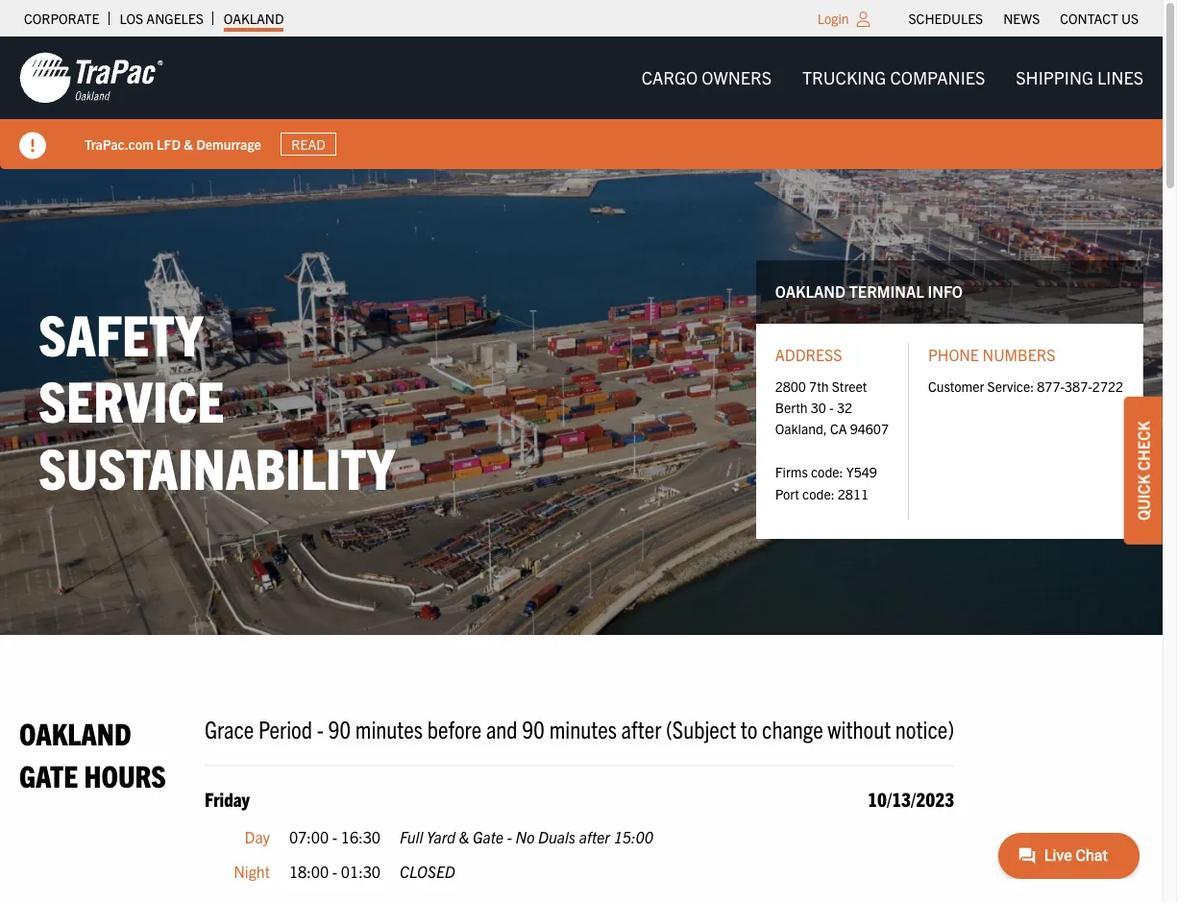 Task type: describe. For each thing, give the bounding box(es) containing it.
2800
[[776, 378, 807, 395]]

street
[[832, 378, 868, 395]]

- right period
[[317, 714, 324, 745]]

trapac.com
[[85, 135, 154, 152]]

without
[[828, 714, 892, 745]]

night
[[234, 863, 270, 882]]

oakland for oakland
[[224, 10, 284, 27]]

oakland terminal info
[[776, 282, 963, 301]]

y549
[[847, 464, 878, 481]]

lfd
[[157, 135, 181, 152]]

- left no
[[507, 828, 512, 848]]

cargo owners
[[642, 66, 772, 88]]

read
[[292, 136, 326, 153]]

2811
[[838, 485, 869, 503]]

18:00 - 01:30
[[289, 863, 381, 882]]

0 vertical spatial code:
[[812, 464, 844, 481]]

2 minutes from the left
[[550, 714, 617, 745]]

oakland,
[[776, 421, 828, 438]]

safety service sustainability
[[38, 298, 395, 502]]

shipping lines
[[1017, 66, 1144, 88]]

2722
[[1093, 378, 1124, 395]]

los
[[120, 10, 143, 27]]

service
[[38, 365, 224, 435]]

closed
[[400, 863, 456, 882]]

before
[[428, 714, 482, 745]]

port
[[776, 485, 800, 503]]

trucking
[[803, 66, 887, 88]]

news
[[1004, 10, 1041, 27]]

address
[[776, 345, 843, 364]]

cargo
[[642, 66, 698, 88]]

387-
[[1065, 378, 1093, 395]]

trapac.com lfd & demurrage
[[85, 135, 261, 152]]

shipping lines link
[[1001, 58, 1160, 97]]

1 90 from the left
[[328, 714, 351, 745]]

angeles
[[147, 10, 204, 27]]

berth
[[776, 399, 808, 416]]

oakland gate hours
[[19, 715, 166, 794]]

trucking companies link
[[788, 58, 1001, 97]]

service:
[[988, 378, 1035, 395]]

check
[[1135, 421, 1154, 471]]

duals
[[539, 828, 576, 848]]

news link
[[1004, 5, 1041, 32]]

& for gate
[[459, 828, 470, 848]]

sustainability
[[38, 432, 395, 502]]

hours
[[84, 757, 166, 794]]

grace
[[205, 714, 254, 745]]

solid image
[[19, 133, 46, 160]]

numbers
[[983, 345, 1056, 364]]

94607
[[851, 421, 889, 438]]

1 vertical spatial code:
[[803, 485, 835, 503]]

grace period - 90 minutes before and 90 minutes after (subject to change without notice)
[[205, 714, 955, 745]]

terminal
[[850, 282, 925, 301]]

info
[[928, 282, 963, 301]]

15:00
[[614, 828, 654, 848]]

companies
[[891, 66, 986, 88]]

1 vertical spatial gate
[[473, 828, 504, 848]]

day
[[245, 828, 270, 848]]

& for demurrage
[[184, 135, 193, 152]]

877-
[[1038, 378, 1066, 395]]

notice)
[[896, 714, 955, 745]]

friday
[[205, 788, 250, 812]]

oakland for oakland terminal info
[[776, 282, 846, 301]]

trucking companies
[[803, 66, 986, 88]]

contact
[[1061, 10, 1119, 27]]

cargo owners link
[[627, 58, 788, 97]]

2800 7th street berth 30 - 32 oakland, ca 94607
[[776, 378, 889, 438]]

7th
[[810, 378, 829, 395]]

to
[[741, 714, 758, 745]]

schedules
[[909, 10, 984, 27]]

lines
[[1098, 66, 1144, 88]]

no
[[516, 828, 535, 848]]

full yard & gate - no duals after 15:00
[[400, 828, 654, 848]]

demurrage
[[196, 135, 261, 152]]

ca
[[831, 421, 848, 438]]



Task type: locate. For each thing, give the bounding box(es) containing it.
code:
[[812, 464, 844, 481], [803, 485, 835, 503]]

0 vertical spatial after
[[622, 714, 662, 745]]

gate left no
[[473, 828, 504, 848]]

0 vertical spatial gate
[[19, 757, 78, 794]]

1 vertical spatial menu bar
[[627, 58, 1160, 97]]

0 horizontal spatial after
[[580, 828, 611, 848]]

32
[[837, 399, 853, 416]]

1 horizontal spatial &
[[459, 828, 470, 848]]

read link
[[281, 133, 337, 156]]

0 vertical spatial menu bar
[[899, 5, 1150, 32]]

90 right and
[[522, 714, 545, 745]]

1 horizontal spatial gate
[[473, 828, 504, 848]]

safety
[[38, 298, 203, 368]]

2 90 from the left
[[522, 714, 545, 745]]

customer
[[929, 378, 985, 395]]

90 right period
[[328, 714, 351, 745]]

period
[[259, 714, 312, 745]]

&
[[184, 135, 193, 152], [459, 828, 470, 848]]

0 horizontal spatial &
[[184, 135, 193, 152]]

0 vertical spatial &
[[184, 135, 193, 152]]

login link
[[818, 10, 850, 27]]

phone numbers
[[929, 345, 1056, 364]]

& right yard on the bottom of the page
[[459, 828, 470, 848]]

corporate
[[24, 10, 99, 27]]

code: up the 2811
[[812, 464, 844, 481]]

banner containing cargo owners
[[0, 37, 1178, 169]]

(subject
[[666, 714, 737, 745]]

- left "01:30"
[[333, 863, 338, 882]]

0 vertical spatial oakland
[[224, 10, 284, 27]]

menu bar up shipping
[[899, 5, 1150, 32]]

1 vertical spatial after
[[580, 828, 611, 848]]

- inside the 2800 7th street berth 30 - 32 oakland, ca 94607
[[830, 399, 834, 416]]

yard
[[427, 828, 456, 848]]

oakland image
[[19, 51, 163, 105]]

oakland link
[[224, 5, 284, 32]]

1 minutes from the left
[[356, 714, 423, 745]]

gate inside oakland gate hours
[[19, 757, 78, 794]]

01:30
[[341, 863, 381, 882]]

1 vertical spatial &
[[459, 828, 470, 848]]

oakland up the address
[[776, 282, 846, 301]]

18:00
[[289, 863, 329, 882]]

quick
[[1135, 474, 1154, 521]]

los angeles
[[120, 10, 204, 27]]

07:00
[[289, 828, 329, 848]]

2 vertical spatial oakland
[[19, 715, 131, 752]]

corporate link
[[24, 5, 99, 32]]

menu bar
[[899, 5, 1150, 32], [627, 58, 1160, 97]]

full
[[400, 828, 423, 848]]

30
[[811, 399, 827, 416]]

90
[[328, 714, 351, 745], [522, 714, 545, 745]]

-
[[830, 399, 834, 416], [317, 714, 324, 745], [333, 828, 338, 848], [507, 828, 512, 848], [333, 863, 338, 882]]

0 horizontal spatial minutes
[[356, 714, 423, 745]]

oakland right angeles
[[224, 10, 284, 27]]

1 horizontal spatial oakland
[[224, 10, 284, 27]]

minutes right and
[[550, 714, 617, 745]]

contact us
[[1061, 10, 1139, 27]]

minutes
[[356, 714, 423, 745], [550, 714, 617, 745]]

quick check link
[[1125, 397, 1163, 545]]

us
[[1122, 10, 1139, 27]]

firms code:  y549 port code:  2811
[[776, 464, 878, 503]]

0 horizontal spatial oakland
[[19, 715, 131, 752]]

1 horizontal spatial minutes
[[550, 714, 617, 745]]

code: right port
[[803, 485, 835, 503]]

minutes left 'before'
[[356, 714, 423, 745]]

- left 16:30
[[333, 828, 338, 848]]

menu bar down light icon
[[627, 58, 1160, 97]]

0 horizontal spatial gate
[[19, 757, 78, 794]]

menu bar containing schedules
[[899, 5, 1150, 32]]

menu bar containing cargo owners
[[627, 58, 1160, 97]]

- left '32'
[[830, 399, 834, 416]]

banner
[[0, 37, 1178, 169]]

1 horizontal spatial after
[[622, 714, 662, 745]]

oakland
[[224, 10, 284, 27], [776, 282, 846, 301], [19, 715, 131, 752]]

quick check
[[1135, 421, 1154, 521]]

schedules link
[[909, 5, 984, 32]]

firms
[[776, 464, 808, 481]]

owners
[[702, 66, 772, 88]]

phone
[[929, 345, 980, 364]]

customer service: 877-387-2722
[[929, 378, 1124, 395]]

after right duals
[[580, 828, 611, 848]]

0 horizontal spatial 90
[[328, 714, 351, 745]]

oakland inside oakland gate hours
[[19, 715, 131, 752]]

los angeles link
[[120, 5, 204, 32]]

& right lfd
[[184, 135, 193, 152]]

gate
[[19, 757, 78, 794], [473, 828, 504, 848]]

oakland up hours in the bottom of the page
[[19, 715, 131, 752]]

16:30
[[341, 828, 381, 848]]

change
[[763, 714, 824, 745]]

2 horizontal spatial oakland
[[776, 282, 846, 301]]

login
[[818, 10, 850, 27]]

shipping
[[1017, 66, 1094, 88]]

10/13/2023
[[868, 788, 955, 812]]

light image
[[857, 12, 871, 27]]

and
[[486, 714, 518, 745]]

oakland for oakland gate hours
[[19, 715, 131, 752]]

gate left hours in the bottom of the page
[[19, 757, 78, 794]]

menu bar inside banner
[[627, 58, 1160, 97]]

07:00 - 16:30
[[289, 828, 381, 848]]

after left the (subject
[[622, 714, 662, 745]]

& inside banner
[[184, 135, 193, 152]]

contact us link
[[1061, 5, 1139, 32]]

1 horizontal spatial 90
[[522, 714, 545, 745]]

1 vertical spatial oakland
[[776, 282, 846, 301]]

after
[[622, 714, 662, 745], [580, 828, 611, 848]]



Task type: vqa. For each thing, say whether or not it's contained in the screenshot.
'safety'
yes



